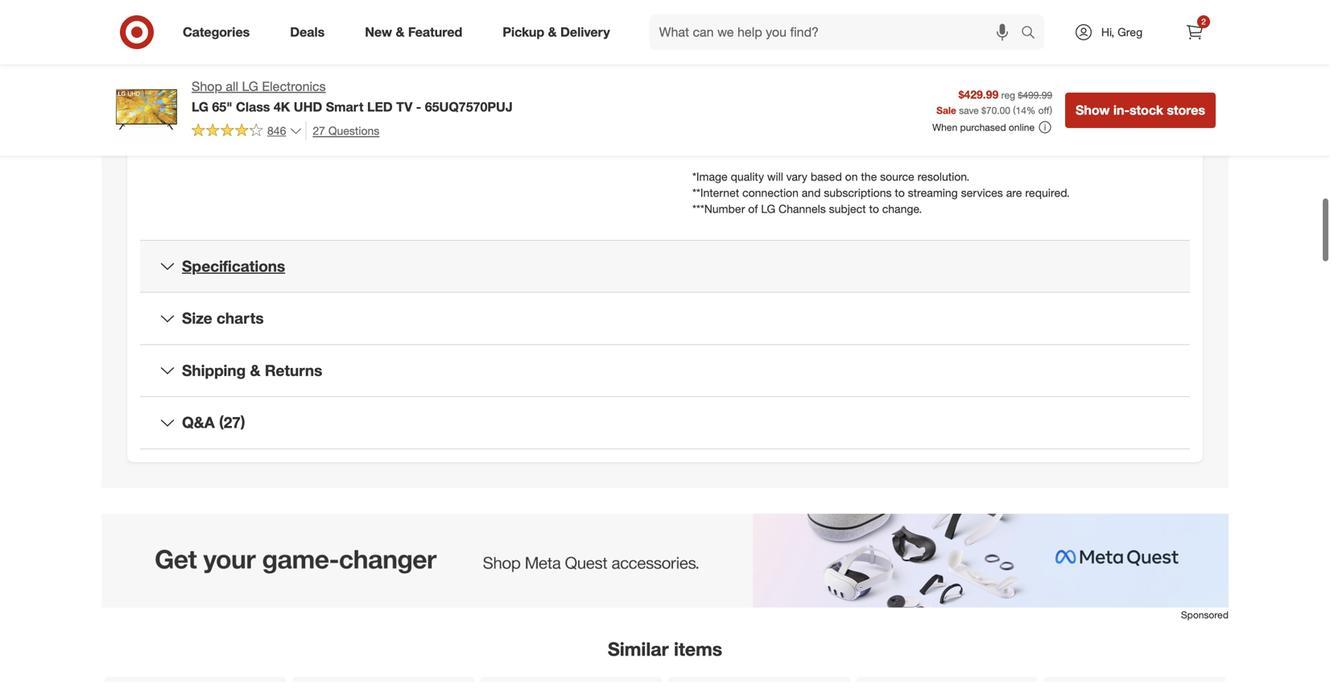 Task type: locate. For each thing, give the bounding box(es) containing it.
lg channels: free access to programming on over 300+ lg channels
[[198, 73, 551, 87]]

categories
[[183, 24, 250, 40]]

the inside *image quality will vary based on the source resolution. **internet connection and subscriptions to streaming services are required. ***number of lg channels subject to change.
[[861, 170, 877, 184]]

subject
[[829, 202, 866, 216]]

& left "homekit"
[[506, 118, 513, 132]]

when
[[933, 121, 958, 133]]

image of lg 65" class 4k uhd smart led tv - 65uq7570puj image
[[114, 77, 179, 142]]

1 vertical spatial apple
[[427, 118, 456, 132]]

0 vertical spatial to
[[333, 73, 343, 87]]

greg
[[1118, 25, 1143, 39]]

$
[[982, 104, 986, 116]]

game
[[198, 96, 229, 110]]

smart
[[326, 99, 364, 115]]

0 horizontal spatial tv
[[396, 99, 413, 115]]

q&a (27)
[[182, 413, 245, 432]]

channels inside *image quality will vary based on the source resolution. **internet connection and subscriptions to streaming services are required. ***number of lg channels subject to change.
[[779, 202, 826, 216]]

off
[[1039, 104, 1050, 116]]

device
[[612, 118, 645, 132]]

1 vertical spatial channels
[[779, 202, 826, 216]]

$499.99
[[1018, 89, 1053, 101]]

0 vertical spatial 2
[[1202, 17, 1206, 27]]

*image quality will vary based on the source resolution. **internet connection and subscriptions to streaming services are required. ***number of lg channels subject to change.
[[693, 170, 1070, 216]]

2 right greg
[[1202, 17, 1206, 27]]

***number
[[693, 202, 745, 216]]

similar items
[[608, 638, 722, 660]]

27 questions link
[[306, 121, 380, 140]]

70.00
[[986, 104, 1011, 116]]

1 horizontal spatial to
[[869, 202, 879, 216]]

optimizer,
[[232, 96, 282, 110]]

source
[[880, 170, 915, 184]]

size charts button
[[140, 293, 1190, 344]]

apple down 'tone'
[[381, 51, 410, 65]]

sale
[[937, 104, 957, 116]]

channels down max
[[504, 73, 551, 87]]

1 horizontal spatial 2
[[1202, 17, 1206, 27]]

stock
[[1130, 102, 1164, 118]]

(separate
[[562, 118, 609, 132]]

with
[[233, 118, 253, 132]]

1 horizontal spatial channels
[[779, 202, 826, 216]]

active hdr (hdr10, hlg), dynamic tone mapping, filmmaker mode
[[198, 28, 562, 42]]

of
[[748, 202, 758, 216]]

0 vertical spatial tv
[[413, 51, 427, 65]]

to
[[333, 73, 343, 87], [895, 186, 905, 200], [869, 202, 879, 216]]

lg right of
[[761, 202, 776, 216]]

in-
[[1114, 102, 1130, 118]]

0 horizontal spatial 2
[[497, 118, 503, 132]]

on left over
[[417, 73, 430, 87]]

& up max
[[548, 24, 557, 40]]

1 vertical spatial on
[[845, 170, 858, 184]]

0 horizontal spatial channels
[[504, 73, 551, 87]]

sponsored
[[1181, 609, 1229, 621]]

netflix,
[[257, 51, 292, 65]]

$429.99 reg $499.99 sale save $ 70.00 ( 14 % off )
[[937, 87, 1053, 116]]

channels down and
[[779, 202, 826, 216]]

0 horizontal spatial apple
[[381, 51, 410, 65]]

1 vertical spatial 2
[[497, 118, 503, 132]]

tv
[[413, 51, 427, 65], [396, 99, 413, 115]]

search button
[[1014, 14, 1053, 53]]

when purchased online
[[933, 121, 1035, 133]]

max
[[530, 51, 551, 65]]

& right hgig at the left top of the page
[[317, 96, 324, 110]]

65"
[[212, 99, 232, 115]]

lg down shop
[[192, 99, 209, 115]]

similar items region
[[101, 514, 1229, 682]]

1 horizontal spatial on
[[845, 170, 858, 184]]

alexa,
[[393, 118, 424, 132]]

2
[[1202, 17, 1206, 27], [497, 118, 503, 132]]

specifications button
[[140, 241, 1190, 292]]

change.
[[882, 202, 922, 216]]

programming
[[347, 73, 414, 87]]

airplay
[[459, 118, 494, 132]]

2 vertical spatial to
[[869, 202, 879, 216]]

required.
[[1025, 186, 1070, 200]]

mapping,
[[411, 28, 458, 42]]

0 horizontal spatial on
[[417, 73, 430, 87]]

apple
[[381, 51, 410, 65], [427, 118, 456, 132]]

featured
[[408, 24, 462, 40]]

lg
[[198, 73, 212, 87], [487, 73, 501, 87], [242, 79, 258, 94], [192, 99, 209, 115], [761, 202, 776, 216]]

to down subscriptions
[[869, 202, 879, 216]]

works
[[198, 118, 229, 132]]

*image
[[693, 170, 728, 184]]

on up subscriptions
[[845, 170, 858, 184]]

tv left the -
[[396, 99, 413, 115]]

apple for airplay
[[427, 118, 456, 132]]

0 vertical spatial channels
[[504, 73, 551, 87]]

prime
[[295, 51, 324, 65]]

questions
[[328, 124, 380, 138]]

22:
[[238, 51, 254, 65]]

apple for tv
[[381, 51, 410, 65]]

on inside *image quality will vary based on the source resolution. **internet connection and subscriptions to streaming services are required. ***number of lg channels subject to change.
[[845, 170, 858, 184]]

and
[[802, 186, 821, 200]]

1 vertical spatial the
[[861, 170, 877, 184]]

purchase
[[198, 134, 245, 148]]

1 horizontal spatial apple
[[427, 118, 456, 132]]

video,
[[327, 51, 358, 65]]

shipping & returns button
[[140, 345, 1190, 396]]

0 horizontal spatial to
[[333, 73, 343, 87]]

the
[[362, 51, 378, 65], [861, 170, 877, 184]]

specifications
[[182, 257, 285, 275]]

& left returns
[[250, 361, 261, 380]]

apple right alexa, on the left top of the page
[[427, 118, 456, 132]]

purchased
[[960, 121, 1006, 133]]

0 vertical spatial on
[[417, 73, 430, 87]]

0 vertical spatial the
[[362, 51, 378, 65]]

lg up 'game' on the left top of page
[[198, 73, 212, 87]]

tv left app,
[[413, 51, 427, 65]]

**internet
[[693, 186, 739, 200]]

pickup
[[503, 24, 545, 40]]

2 right the airplay
[[497, 118, 503, 132]]

works with google assistant, amazon alexa, apple airplay 2 & homekit (separate device purchase necessary)
[[198, 118, 645, 148]]

& inside the works with google assistant, amazon alexa, apple airplay 2 & homekit (separate device purchase necessary)
[[506, 118, 513, 132]]

(27)
[[219, 413, 245, 432]]

to up allm at the left top of page
[[333, 73, 343, 87]]

filmmaker
[[461, 28, 526, 42]]

apple inside the works with google assistant, amazon alexa, apple airplay 2 & homekit (separate device purchase necessary)
[[427, 118, 456, 132]]

0 horizontal spatial the
[[362, 51, 378, 65]]

1 vertical spatial tv
[[396, 99, 413, 115]]

reg
[[1002, 89, 1016, 101]]

1 horizontal spatial the
[[861, 170, 877, 184]]

to up change.
[[895, 186, 905, 200]]

the up lg channels: free access to programming on over 300+ lg channels
[[362, 51, 378, 65]]

the up subscriptions
[[861, 170, 877, 184]]

amazon
[[349, 118, 390, 132]]

0 vertical spatial apple
[[381, 51, 410, 65]]

1 vertical spatial to
[[895, 186, 905, 200]]



Task type: vqa. For each thing, say whether or not it's contained in the screenshot.
Rectangle
no



Task type: describe. For each thing, give the bounding box(es) containing it.
webos 22: netflix, prime video, the apple tv app, disney+, hbo max & more
[[198, 51, 591, 65]]

free
[[269, 73, 292, 87]]

q&a
[[182, 413, 215, 432]]

google
[[257, 118, 293, 132]]

online
[[1009, 121, 1035, 133]]

electronics
[[262, 79, 326, 94]]

2 horizontal spatial to
[[895, 186, 905, 200]]

disney+,
[[455, 51, 499, 65]]

846
[[267, 123, 286, 138]]

shipping
[[182, 361, 246, 380]]

%
[[1027, 104, 1036, 116]]

hbo
[[502, 51, 526, 65]]

lg up optimizer,
[[242, 79, 258, 94]]

all
[[226, 79, 238, 94]]

1 horizontal spatial tv
[[413, 51, 427, 65]]

deals
[[290, 24, 325, 40]]

save
[[959, 104, 979, 116]]

lg inside *image quality will vary based on the source resolution. **internet connection and subscriptions to streaming services are required. ***number of lg channels subject to change.
[[761, 202, 776, 216]]

hdr
[[232, 28, 256, 42]]

& right new
[[396, 24, 405, 40]]

27
[[313, 124, 325, 138]]

vary
[[787, 170, 808, 184]]

14
[[1016, 104, 1027, 116]]

connection
[[743, 186, 799, 200]]

846 link
[[192, 121, 302, 141]]

pickup & delivery
[[503, 24, 610, 40]]

hi,
[[1102, 25, 1115, 39]]

27 questions
[[313, 124, 380, 138]]

show in-stock stores
[[1076, 102, 1206, 118]]

streaming
[[908, 186, 958, 200]]

necessary)
[[248, 134, 303, 148]]

uhd
[[294, 99, 322, 115]]

will
[[767, 170, 783, 184]]

mode
[[529, 28, 562, 42]]

hi, greg
[[1102, 25, 1143, 39]]

tv inside "shop all lg electronics lg 65" class 4k uhd smart led tv - 65uq7570puj"
[[396, 99, 413, 115]]

over
[[433, 73, 455, 87]]

app,
[[430, 51, 452, 65]]

-
[[416, 99, 421, 115]]

led
[[367, 99, 393, 115]]

deals link
[[276, 14, 345, 50]]

q&a (27) button
[[140, 397, 1190, 448]]

& inside dropdown button
[[250, 361, 261, 380]]

shop all lg electronics lg 65" class 4k uhd smart led tv - 65uq7570puj
[[192, 79, 513, 115]]

stores
[[1167, 102, 1206, 118]]

charts
[[217, 309, 264, 327]]

size charts
[[182, 309, 264, 327]]

2 link
[[1177, 14, 1213, 50]]

new
[[365, 24, 392, 40]]

(hdr10,
[[259, 28, 302, 42]]

tone
[[384, 28, 408, 42]]

65uq7570puj
[[425, 99, 513, 115]]

shipping & returns
[[182, 361, 322, 380]]

returns
[[265, 361, 322, 380]]

advertisement element
[[101, 514, 1229, 608]]

300+
[[458, 73, 483, 87]]

are
[[1006, 186, 1022, 200]]

class
[[236, 99, 270, 115]]

shop
[[192, 79, 222, 94]]

delivery
[[561, 24, 610, 40]]

services
[[961, 186, 1003, 200]]

categories link
[[169, 14, 270, 50]]

& right max
[[554, 51, 562, 65]]

homekit
[[516, 118, 558, 132]]

game optimizer, hgig & allm
[[198, 96, 356, 110]]

$429.99
[[959, 87, 999, 101]]

resolution.
[[918, 170, 970, 184]]

2 inside the works with google assistant, amazon alexa, apple airplay 2 & homekit (separate device purchase necessary)
[[497, 118, 503, 132]]

lg right '300+'
[[487, 73, 501, 87]]

active
[[198, 28, 229, 42]]

show in-stock stores button
[[1065, 92, 1216, 128]]

What can we help you find? suggestions appear below search field
[[650, 14, 1025, 50]]

search
[[1014, 26, 1053, 42]]

similar
[[608, 638, 669, 660]]

size
[[182, 309, 212, 327]]

)
[[1050, 104, 1053, 116]]

webos
[[198, 51, 235, 65]]

items
[[674, 638, 722, 660]]

4k
[[274, 99, 290, 115]]

hlg),
[[305, 28, 334, 42]]



